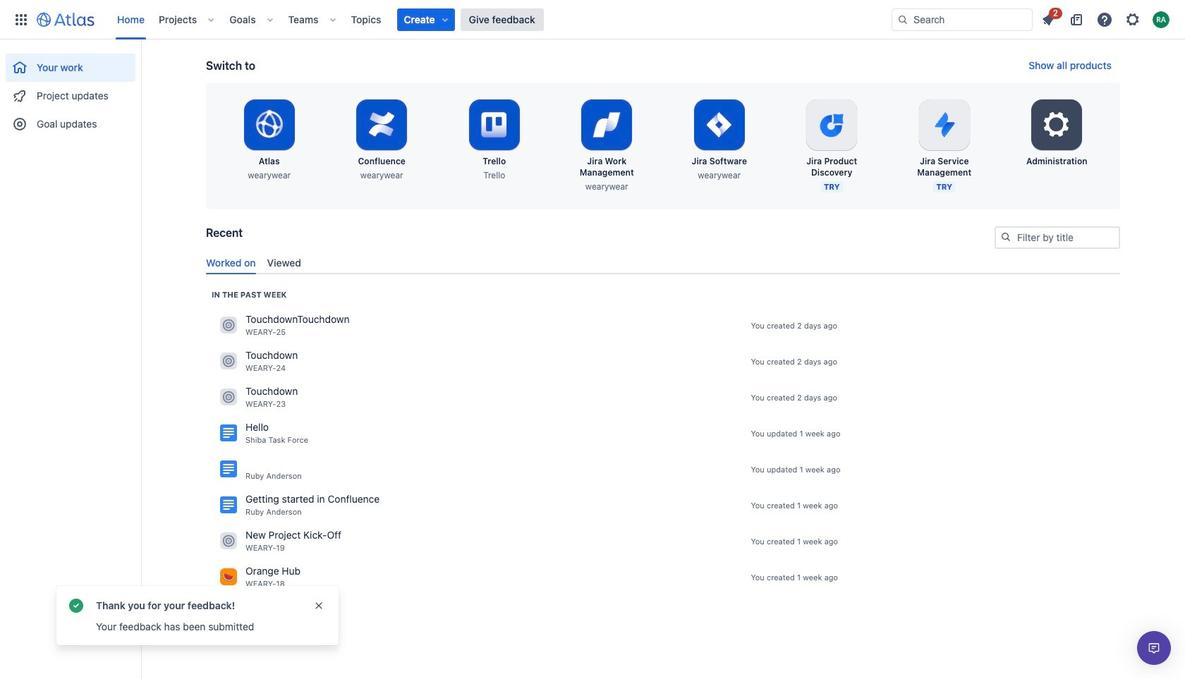 Task type: describe. For each thing, give the bounding box(es) containing it.
2 confluence image from the top
[[220, 461, 237, 478]]

0 vertical spatial settings image
[[1125, 11, 1142, 28]]

2 townsquare image from the top
[[220, 569, 237, 586]]

1 townsquare image from the top
[[220, 317, 237, 334]]

1 vertical spatial settings image
[[1040, 108, 1074, 142]]

search image
[[1001, 231, 1012, 243]]

1 confluence image from the top
[[220, 425, 237, 442]]

3 townsquare image from the top
[[220, 533, 237, 550]]

switch to... image
[[13, 11, 30, 28]]



Task type: vqa. For each thing, say whether or not it's contained in the screenshot.
SEARCH BOX
yes



Task type: locate. For each thing, give the bounding box(es) containing it.
1 vertical spatial confluence image
[[220, 461, 237, 478]]

account image
[[1153, 11, 1170, 28]]

banner
[[0, 0, 1186, 40]]

1 vertical spatial townsquare image
[[220, 569, 237, 586]]

2 vertical spatial confluence image
[[220, 497, 237, 514]]

1 townsquare image from the top
[[220, 353, 237, 370]]

heading
[[212, 289, 287, 301]]

1 horizontal spatial settings image
[[1125, 11, 1142, 28]]

0 vertical spatial townsquare image
[[220, 317, 237, 334]]

search image
[[898, 14, 909, 25]]

settings image
[[1125, 11, 1142, 28], [1040, 108, 1074, 142]]

townsquare image
[[220, 353, 237, 370], [220, 389, 237, 406], [220, 533, 237, 550]]

Filter by title field
[[997, 228, 1119, 248]]

0 vertical spatial townsquare image
[[220, 353, 237, 370]]

confluence image
[[220, 425, 237, 442], [220, 461, 237, 478], [220, 497, 237, 514]]

Search field
[[892, 8, 1033, 31]]

townsquare image
[[220, 317, 237, 334], [220, 569, 237, 586]]

None search field
[[892, 8, 1033, 31]]

2 vertical spatial townsquare image
[[220, 533, 237, 550]]

3 confluence image from the top
[[220, 497, 237, 514]]

2 townsquare image from the top
[[220, 389, 237, 406]]

0 vertical spatial confluence image
[[220, 425, 237, 442]]

group
[[6, 40, 136, 143]]

dismiss image
[[313, 601, 325, 612]]

1 vertical spatial townsquare image
[[220, 389, 237, 406]]

top element
[[8, 0, 892, 39]]

help image
[[1097, 11, 1114, 28]]

notifications image
[[1040, 11, 1057, 28]]

tab list
[[200, 251, 1126, 274]]

0 horizontal spatial settings image
[[1040, 108, 1074, 142]]



